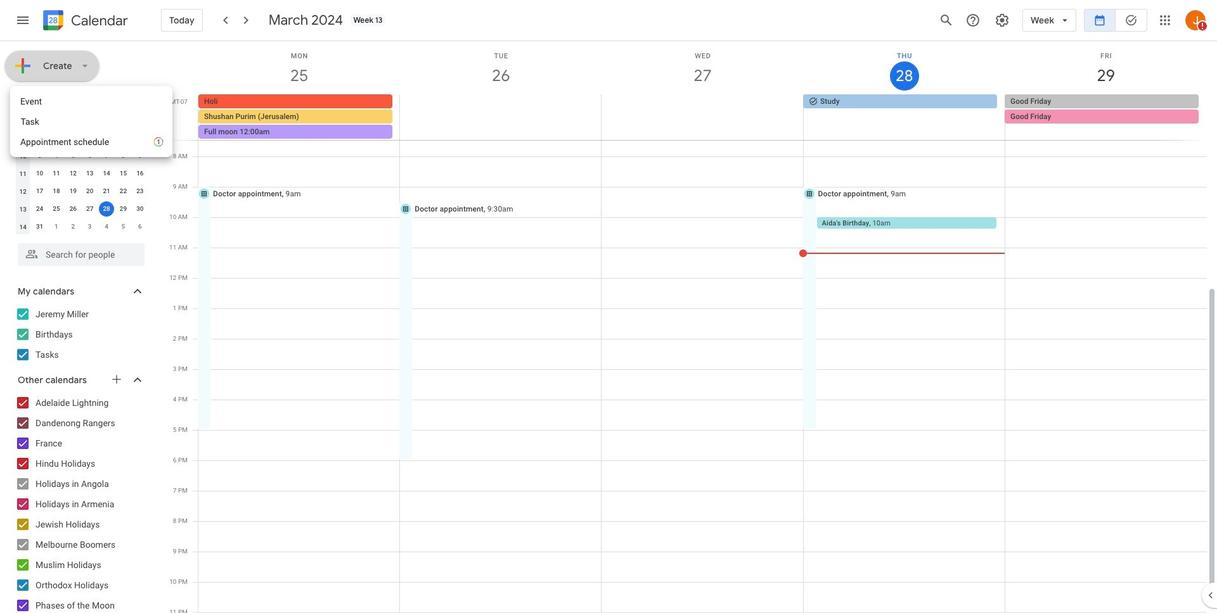Task type: vqa. For each thing, say whether or not it's contained in the screenshot.
25 "ELEMENT"
yes



Task type: locate. For each thing, give the bounding box(es) containing it.
21 element
[[99, 184, 114, 199]]

grid
[[162, 41, 1218, 614]]

heading
[[68, 13, 128, 28]]

19 element
[[66, 184, 81, 199]]

main drawer image
[[15, 13, 30, 28]]

column header
[[15, 112, 31, 129]]

cell
[[198, 94, 400, 140], [400, 94, 602, 140], [602, 94, 804, 140], [1005, 94, 1207, 140], [98, 200, 115, 218]]

8 element
[[116, 148, 131, 164]]

Search for people text field
[[25, 244, 137, 266]]

heading inside calendar element
[[68, 13, 128, 28]]

column header inside the march 2024 grid
[[15, 112, 31, 129]]

17 element
[[32, 184, 47, 199]]

13 element
[[82, 166, 97, 181]]

27 element
[[82, 202, 97, 217]]

april 3 element
[[82, 219, 97, 235]]

26 element
[[66, 202, 81, 217]]

15 element
[[116, 166, 131, 181]]

11 element
[[49, 166, 64, 181]]

28, today element
[[99, 202, 114, 217]]

february 25 element
[[32, 131, 47, 146]]

12 element
[[66, 166, 81, 181]]

22 element
[[116, 184, 131, 199]]

settings menu image
[[995, 13, 1010, 28]]

row group inside the march 2024 grid
[[15, 129, 148, 236]]

april 1 element
[[49, 219, 64, 235]]

row group
[[15, 129, 148, 236]]

3 element
[[32, 148, 47, 164]]

16 element
[[132, 166, 148, 181]]

other calendars list
[[3, 393, 157, 614]]

february 27 element
[[66, 131, 81, 146]]

25 element
[[49, 202, 64, 217]]

6 element
[[82, 148, 97, 164]]

row
[[193, 94, 1218, 140], [15, 112, 148, 129], [15, 129, 148, 147], [15, 147, 148, 165], [15, 165, 148, 183], [15, 183, 148, 200], [15, 200, 148, 218], [15, 218, 148, 236]]

april 2 element
[[66, 219, 81, 235]]

None search field
[[0, 238, 157, 266]]



Task type: describe. For each thing, give the bounding box(es) containing it.
march 2024 grid
[[12, 112, 148, 236]]

4 element
[[49, 148, 64, 164]]

5 element
[[66, 148, 81, 164]]

24 element
[[32, 202, 47, 217]]

14 element
[[99, 166, 114, 181]]

my calendars list
[[3, 304, 157, 365]]

7 element
[[99, 148, 114, 164]]

30 element
[[132, 202, 148, 217]]

february 29 element
[[99, 131, 114, 146]]

18 element
[[49, 184, 64, 199]]

february 26 element
[[49, 131, 64, 146]]

february 28 element
[[82, 131, 97, 146]]

april 4 element
[[99, 219, 114, 235]]

calendar element
[[41, 8, 128, 36]]

23 element
[[132, 184, 148, 199]]

20 element
[[82, 184, 97, 199]]

add other calendars image
[[110, 374, 123, 386]]

april 6 element
[[132, 219, 148, 235]]

9 element
[[132, 148, 148, 164]]

31 element
[[32, 219, 47, 235]]

april 5 element
[[116, 219, 131, 235]]

10 element
[[32, 166, 47, 181]]

cell inside row group
[[98, 200, 115, 218]]

29 element
[[116, 202, 131, 217]]



